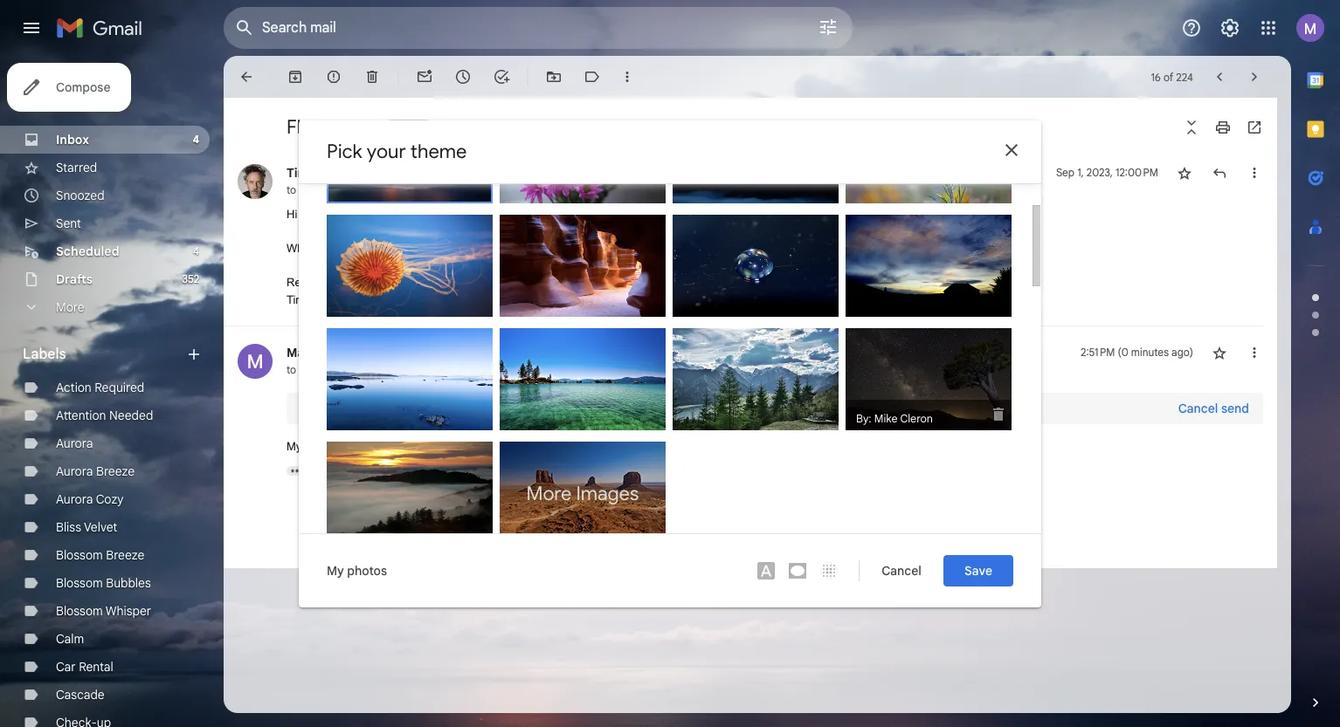 Task type: vqa. For each thing, say whether or not it's contained in the screenshot.
Save button
yes



Task type: describe. For each thing, give the bounding box(es) containing it.
drafts
[[56, 272, 93, 287]]

delete image
[[363, 68, 381, 86]]

important according to google magic. switch
[[362, 119, 380, 136]]

to tim
[[287, 363, 316, 377]]

of
[[1164, 70, 1173, 83]]

aurora cozy link
[[56, 492, 124, 508]]

the
[[811, 242, 827, 255]]

pick your theme alert dialog
[[299, 101, 1041, 608]]

for
[[411, 402, 425, 415]]

what
[[287, 242, 313, 255]]

hi maria,
[[287, 208, 332, 221]]

1 vertical spatial 2:51 pm
[[428, 402, 462, 415]]

snooze image
[[454, 68, 472, 86]]

labels navigation
[[0, 56, 224, 728]]

blossom whisper
[[56, 604, 151, 619]]

florist
[[830, 242, 857, 255]]

williams
[[323, 345, 373, 361]]

aurora for aurora cozy
[[56, 492, 93, 508]]

scheduled
[[56, 244, 119, 259]]

search mail image
[[229, 12, 260, 44]]

save
[[964, 563, 992, 579]]

discuss
[[726, 242, 764, 255]]

my photos button
[[313, 555, 401, 587]]

cherry
[[404, 440, 438, 453]]

blossom for blossom bubbles
[[56, 576, 103, 591]]

starred link
[[56, 160, 97, 176]]

to for tim burton
[[287, 183, 296, 197]]

settings image
[[1220, 17, 1240, 38]]

send scheduled for 2:51 pm
[[332, 402, 462, 415]]

advanced search options image
[[811, 10, 846, 45]]

sep 1, 2023, 12:00 pm
[[1056, 166, 1158, 179]]

thought
[[637, 242, 675, 255]]

scheduled link
[[56, 244, 119, 259]]

aurora breeze
[[56, 464, 135, 480]]

1 horizontal spatial romain
[[874, 200, 911, 214]]

16
[[1151, 70, 1161, 83]]

16 of 224
[[1151, 70, 1193, 83]]

year
[[590, 242, 612, 255]]

aurora cozy
[[56, 492, 124, 508]]

add to tasks image
[[493, 68, 510, 86]]

cascade
[[56, 688, 105, 703]]

224
[[1176, 70, 1193, 83]]

2 horizontal spatial your
[[483, 242, 505, 255]]

animals option
[[327, 214, 493, 317]]

2 vertical spatial by: mike cleron option
[[327, 442, 493, 544]]

0 horizontal spatial your
[[336, 242, 358, 255]]

tim for to
[[299, 363, 316, 377]]

send
[[332, 402, 356, 415]]

blossom for blossom whisper
[[56, 604, 103, 619]]

inbox link
[[56, 132, 89, 148]]

more images button
[[500, 442, 666, 544]]

blossom bubbles
[[56, 576, 151, 591]]

bliss velvet link
[[56, 520, 117, 536]]

by: mike cleron for the by: mike cleron option to the right
[[856, 413, 933, 427]]

0 horizontal spatial romain
[[528, 314, 565, 328]]

blossoms!
[[441, 440, 494, 453]]

wedding
[[508, 242, 550, 255]]

hi
[[287, 208, 297, 221]]

regards, tim
[[287, 276, 333, 306]]

your inside alert dialog
[[367, 139, 406, 163]]

1 horizontal spatial by: romain guy option
[[500, 214, 666, 330]]

newer image
[[1211, 68, 1228, 86]]

next
[[565, 242, 586, 255]]

ago)
[[1172, 346, 1193, 359]]

drafts link
[[56, 272, 93, 287]]

flowers
[[345, 440, 381, 453]]

minutes
[[1131, 346, 1169, 359]]

1 this from the left
[[767, 242, 785, 255]]

i
[[447, 242, 450, 255]]

not starred checkbox for burton
[[1176, 164, 1193, 182]]

by: lake tahoe option
[[500, 328, 666, 443]]

tahoe
[[554, 428, 585, 442]]

4 for scheduled
[[193, 245, 199, 258]]

back to inbox image
[[238, 68, 255, 86]]

calm
[[56, 632, 84, 647]]

2 horizontal spatial by: romain guy option
[[846, 101, 1012, 216]]

snoozed
[[56, 188, 105, 204]]

bubbles
[[106, 576, 151, 591]]

2 horizontal spatial by: mike cleron option
[[846, 328, 1012, 430]]

snoozed link
[[56, 188, 105, 204]]

inbox for inbox button
[[390, 121, 416, 134]]

bliss velvet
[[56, 520, 117, 536]]

0 vertical spatial tim
[[287, 165, 308, 181]]

velvet
[[84, 520, 117, 536]]

0 horizontal spatial guy
[[568, 314, 588, 328]]

1 vertical spatial are
[[384, 440, 401, 453]]

action required link
[[56, 380, 144, 396]]

more for more images
[[526, 482, 572, 505]]

by: romain guy for by: romain guy option to the middle
[[510, 314, 588, 328]]

attention needed link
[[56, 408, 153, 424]]

to for maria williams
[[287, 363, 296, 377]]

calm link
[[56, 632, 84, 647]]

mike for the by: mike cleron option to the top
[[701, 200, 725, 214]]

and
[[615, 242, 634, 255]]

photos
[[347, 563, 387, 579]]

2 this from the left
[[860, 242, 878, 255]]

compose button
[[7, 63, 131, 112]]

cancel button
[[867, 555, 936, 587]]

breeze for aurora breeze
[[96, 464, 135, 480]]

breeze for blossom breeze
[[106, 548, 145, 563]]

(0
[[1118, 346, 1128, 359]]

more for more
[[56, 300, 84, 315]]

sep
[[1056, 166, 1075, 179]]

by: lake tahoe
[[510, 428, 585, 442]]

cozy
[[96, 492, 124, 508]]

car rental link
[[56, 660, 113, 675]]

could
[[696, 242, 723, 255]]

car rental
[[56, 660, 113, 675]]

2023,
[[1087, 166, 1113, 179]]

sent
[[56, 216, 81, 231]]

blossom breeze link
[[56, 548, 145, 563]]

0 horizontal spatial by: romain guy option
[[327, 328, 493, 430]]

flowers?
[[401, 242, 444, 255]]

cleron for the by: mike cleron option to the top
[[727, 200, 760, 214]]

know
[[453, 242, 480, 255]]

we
[[678, 242, 692, 255]]

blossom bubbles link
[[56, 576, 151, 591]]



Task type: locate. For each thing, give the bounding box(es) containing it.
2:51 pm left (0
[[1081, 346, 1115, 359]]

tab list
[[1291, 56, 1340, 665]]

my left photos at left bottom
[[327, 563, 344, 579]]

1 horizontal spatial my
[[327, 563, 344, 579]]

aurora breeze link
[[56, 464, 135, 480]]

not starred checkbox right 12:00 pm
[[1176, 164, 1193, 182]]

1 vertical spatial not starred checkbox
[[1211, 344, 1228, 362]]

my for my favorite flowers are cherry blossoms!
[[287, 440, 302, 453]]

4 for inbox
[[193, 133, 199, 146]]

what are your favorite flowers? i know your wedding is next year and thought we could discuss this with the florist this weekend.
[[287, 242, 930, 255]]

compose
[[56, 79, 110, 95]]

this left "with"
[[767, 242, 785, 255]]

0 vertical spatial blossom
[[56, 548, 103, 563]]

2 vertical spatial blossom
[[56, 604, 103, 619]]

romain up weekend.
[[874, 200, 911, 214]]

mike for the by: mike cleron option to the right
[[874, 413, 898, 427]]

tim
[[287, 165, 308, 181], [287, 293, 305, 306], [299, 363, 316, 377]]

tim inside regards, tim
[[287, 293, 305, 306]]

is
[[554, 242, 562, 255]]

1 horizontal spatial by: romain guy
[[856, 200, 934, 214]]

by:
[[510, 200, 526, 214], [683, 200, 699, 214], [856, 200, 871, 214], [510, 314, 526, 328], [683, 314, 699, 328], [856, 314, 871, 328], [856, 413, 871, 427], [510, 428, 526, 442], [683, 428, 699, 442]]

0 vertical spatial more
[[56, 300, 84, 315]]

1 vertical spatial guy
[[568, 314, 588, 328]]

bullock
[[555, 200, 592, 214], [728, 314, 765, 328], [901, 314, 938, 328], [728, 428, 765, 442]]

to
[[287, 183, 296, 197], [287, 363, 296, 377]]

1 horizontal spatial are
[[384, 440, 401, 453]]

0 vertical spatial my
[[287, 440, 302, 453]]

tim burton
[[287, 165, 352, 181]]

my favorite flowers are cherry blossoms!
[[287, 440, 494, 453]]

by: romain guy option
[[846, 101, 1012, 216], [500, 214, 666, 330], [327, 328, 493, 430]]

by: romain guy up weekend.
[[856, 200, 934, 214]]

more images
[[526, 482, 639, 505]]

0 vertical spatial by: mike cleron
[[683, 200, 760, 214]]

by: romain guy for the right by: romain guy option
[[856, 200, 934, 214]]

labels
[[23, 346, 66, 363]]

guy down next
[[568, 314, 588, 328]]

2 aurora from the top
[[56, 464, 93, 480]]

romain down is
[[528, 314, 565, 328]]

0 vertical spatial cleron
[[727, 200, 760, 214]]

0 vertical spatial guy
[[914, 200, 934, 214]]

0 vertical spatial 4
[[193, 133, 199, 146]]

0 vertical spatial to
[[287, 183, 296, 197]]

favorite
[[361, 242, 398, 255], [305, 440, 342, 453]]

breeze up bubbles
[[106, 548, 145, 563]]

required
[[95, 380, 144, 396]]

0 horizontal spatial by: mike cleron option
[[327, 442, 493, 544]]

by: romain guy down is
[[510, 314, 588, 328]]

by: inside option
[[510, 428, 526, 442]]

more left images
[[526, 482, 572, 505]]

older image
[[1246, 68, 1263, 86]]

aurora for aurora breeze
[[56, 464, 93, 480]]

1 vertical spatial aurora
[[56, 464, 93, 480]]

lake
[[528, 428, 552, 442]]

breeze up cozy
[[96, 464, 135, 480]]

whisper
[[105, 604, 151, 619]]

favorite left flowers on the bottom left of the page
[[305, 440, 342, 453]]

scheduled
[[359, 402, 409, 415]]

more inside labels 'navigation'
[[56, 300, 84, 315]]

this
[[767, 242, 785, 255], [860, 242, 878, 255]]

0 horizontal spatial are
[[316, 242, 333, 255]]

1 horizontal spatial inbox
[[390, 121, 416, 134]]

352
[[182, 273, 199, 286]]

1 vertical spatial by: romain guy
[[510, 314, 588, 328]]

0 horizontal spatial 2:51 pm
[[428, 402, 462, 415]]

0 vertical spatial romain
[[874, 200, 911, 214]]

2:51 pm (0 minutes ago)
[[1081, 346, 1193, 359]]

images
[[576, 482, 639, 505]]

blossom whisper link
[[56, 604, 151, 619]]

me
[[299, 183, 314, 197]]

2 to from the top
[[287, 363, 296, 377]]

cleron
[[727, 200, 760, 214], [900, 413, 933, 427]]

rental
[[79, 660, 113, 675]]

guy
[[914, 200, 934, 214], [568, 314, 588, 328]]

2:51 pm right for
[[428, 402, 462, 415]]

1 horizontal spatial cleron
[[900, 413, 933, 427]]

maria,
[[300, 208, 332, 221]]

cleron for the by: mike cleron option to the right
[[900, 413, 933, 427]]

1 vertical spatial mike
[[874, 413, 898, 427]]

0 horizontal spatial my
[[287, 440, 302, 453]]

greg
[[528, 200, 553, 214], [701, 314, 726, 328], [874, 314, 899, 328], [701, 428, 726, 442]]

to me
[[287, 183, 314, 197]]

archive image
[[287, 68, 304, 86]]

aurora link
[[56, 436, 93, 452]]

inbox inside button
[[390, 121, 416, 134]]

to down maria
[[287, 363, 296, 377]]

1 vertical spatial to
[[287, 363, 296, 377]]

0 vertical spatial 2:51 pm
[[1081, 346, 1115, 359]]

0 vertical spatial by: romain guy
[[856, 200, 934, 214]]

0 vertical spatial not starred checkbox
[[1176, 164, 1193, 182]]

more inside pick your theme alert dialog
[[526, 482, 572, 505]]

regards,
[[287, 276, 333, 289]]

by: mike cleron
[[683, 200, 760, 214], [856, 413, 933, 427]]

sep 1, 2023, 12:00 pm cell
[[1056, 164, 1158, 182]]

burton
[[312, 165, 352, 181]]

2 vertical spatial tim
[[299, 363, 316, 377]]

1 vertical spatial blossom
[[56, 576, 103, 591]]

pick
[[327, 139, 362, 163]]

1 to from the top
[[287, 183, 296, 197]]

by: greg bullock option
[[500, 101, 666, 216], [673, 214, 839, 330], [846, 214, 1012, 330], [673, 328, 839, 443]]

0 horizontal spatial inbox
[[56, 132, 89, 148]]

bliss
[[56, 520, 81, 536]]

pick your theme heading
[[327, 139, 467, 163]]

0 horizontal spatial cleron
[[727, 200, 760, 214]]

my for my photos
[[327, 563, 344, 579]]

1 horizontal spatial 2:51 pm
[[1081, 346, 1115, 359]]

with
[[788, 242, 808, 255]]

tim down maria
[[299, 363, 316, 377]]

sent link
[[56, 216, 81, 231]]

my inside list
[[287, 440, 302, 453]]

inbox inside labels 'navigation'
[[56, 132, 89, 148]]

report spam image
[[325, 68, 342, 86]]

guy up weekend.
[[914, 200, 934, 214]]

1 vertical spatial breeze
[[106, 548, 145, 563]]

0 horizontal spatial more
[[56, 300, 84, 315]]

favorite left flowers?
[[361, 242, 398, 255]]

starred
[[56, 160, 97, 176]]

tim down the 'regards,'
[[287, 293, 305, 306]]

2 vertical spatial aurora
[[56, 492, 93, 508]]

inbox up starred link
[[56, 132, 89, 148]]

your right 'what' on the left of page
[[336, 242, 358, 255]]

1 horizontal spatial by: mike cleron
[[856, 413, 933, 427]]

1 horizontal spatial favorite
[[361, 242, 398, 255]]

your right know
[[483, 242, 505, 255]]

inbox for inbox "link"
[[56, 132, 89, 148]]

blossom breeze
[[56, 548, 145, 563]]

attention needed
[[56, 408, 153, 424]]

1 vertical spatial 4
[[193, 245, 199, 258]]

save button
[[943, 555, 1013, 587]]

needed
[[109, 408, 153, 424]]

blossom down bliss velvet
[[56, 548, 103, 563]]

this right the florist
[[860, 242, 878, 255]]

1 vertical spatial tim
[[287, 293, 305, 306]]

inbox button
[[387, 120, 418, 135]]

0 vertical spatial are
[[316, 242, 333, 255]]

1 vertical spatial my
[[327, 563, 344, 579]]

2:51 pm (0 minutes ago) cell
[[1081, 344, 1193, 362]]

0 horizontal spatial not starred checkbox
[[1176, 164, 1193, 182]]

pick your theme
[[327, 139, 467, 163]]

0 horizontal spatial by: romain guy
[[510, 314, 588, 328]]

aurora up bliss
[[56, 492, 93, 508]]

None search field
[[224, 7, 853, 49]]

1 blossom from the top
[[56, 548, 103, 563]]

theme
[[410, 139, 467, 163]]

0 horizontal spatial by: mike cleron
[[683, 200, 760, 214]]

12:00 pm
[[1115, 166, 1158, 179]]

not starred checkbox right ago)
[[1211, 344, 1228, 362]]

car
[[56, 660, 76, 675]]

cascade link
[[56, 688, 105, 703]]

0 vertical spatial mike
[[701, 200, 725, 214]]

1 vertical spatial cleron
[[900, 413, 933, 427]]

mike
[[701, 200, 725, 214], [874, 413, 898, 427]]

your down important according to google magic. switch
[[367, 139, 406, 163]]

blossom up calm
[[56, 604, 103, 619]]

aurora down attention
[[56, 436, 93, 452]]

list
[[224, 147, 1263, 502]]

1 aurora from the top
[[56, 436, 93, 452]]

are right 'what' on the left of page
[[316, 242, 333, 255]]

action
[[56, 380, 92, 396]]

3 aurora from the top
[[56, 492, 93, 508]]

0 vertical spatial breeze
[[96, 464, 135, 480]]

attention
[[56, 408, 106, 424]]

1 vertical spatial by: mike cleron
[[856, 413, 933, 427]]

0 horizontal spatial favorite
[[305, 440, 342, 453]]

to left me
[[287, 183, 296, 197]]

0 vertical spatial aurora
[[56, 436, 93, 452]]

1 horizontal spatial this
[[860, 242, 878, 255]]

3 blossom from the top
[[56, 604, 103, 619]]

blossom down blossom breeze link
[[56, 576, 103, 591]]

1 horizontal spatial not starred checkbox
[[1211, 344, 1228, 362]]

0 horizontal spatial mike
[[701, 200, 725, 214]]

are
[[316, 242, 333, 255], [384, 440, 401, 453]]

2 blossom from the top
[[56, 576, 103, 591]]

tim for regards,
[[287, 293, 305, 306]]

by: romain guy
[[856, 200, 934, 214], [510, 314, 588, 328]]

1 horizontal spatial by: mike cleron option
[[673, 101, 839, 216]]

1 horizontal spatial more
[[526, 482, 572, 505]]

Not starred checkbox
[[1176, 164, 1193, 182], [1211, 344, 1228, 362]]

not starred checkbox for williams
[[1211, 344, 1228, 362]]

inbox up pick your theme heading
[[390, 121, 416, 134]]

1 horizontal spatial mike
[[874, 413, 898, 427]]

are left cherry
[[384, 440, 401, 453]]

tim up to me
[[287, 165, 308, 181]]

1 vertical spatial by: mike cleron option
[[846, 328, 1012, 430]]

list containing tim burton
[[224, 147, 1263, 502]]

my photos
[[327, 563, 387, 579]]

0 vertical spatial by: mike cleron option
[[673, 101, 839, 216]]

1 vertical spatial romain
[[528, 314, 565, 328]]

more down drafts link
[[56, 300, 84, 315]]

my left flowers on the bottom left of the page
[[287, 440, 302, 453]]

1 horizontal spatial your
[[367, 139, 406, 163]]

2:51 pm inside 2:51 pm (0 minutes ago) cell
[[1081, 346, 1115, 359]]

blossom for blossom breeze
[[56, 548, 103, 563]]

1 vertical spatial more
[[526, 482, 572, 505]]

maria
[[287, 345, 320, 361]]

1 horizontal spatial guy
[[914, 200, 934, 214]]

by: mike cleron for the by: mike cleron option to the top
[[683, 200, 760, 214]]

aurora for aurora link
[[56, 436, 93, 452]]

by: mike cleron option
[[673, 101, 839, 216], [846, 328, 1012, 430], [327, 442, 493, 544]]

0 horizontal spatial this
[[767, 242, 785, 255]]

0 vertical spatial favorite
[[361, 242, 398, 255]]

weekend.
[[881, 242, 930, 255]]

aurora down aurora link
[[56, 464, 93, 480]]

2:51 pm
[[1081, 346, 1115, 359], [428, 402, 462, 415]]

by: grzegorz głowaty option
[[327, 101, 493, 203]]

inbox
[[390, 121, 416, 134], [56, 132, 89, 148]]

1 vertical spatial favorite
[[305, 440, 342, 453]]

my inside button
[[327, 563, 344, 579]]

cancel
[[882, 563, 921, 579]]

labels heading
[[23, 346, 185, 363]]

main menu image
[[21, 17, 42, 38]]



